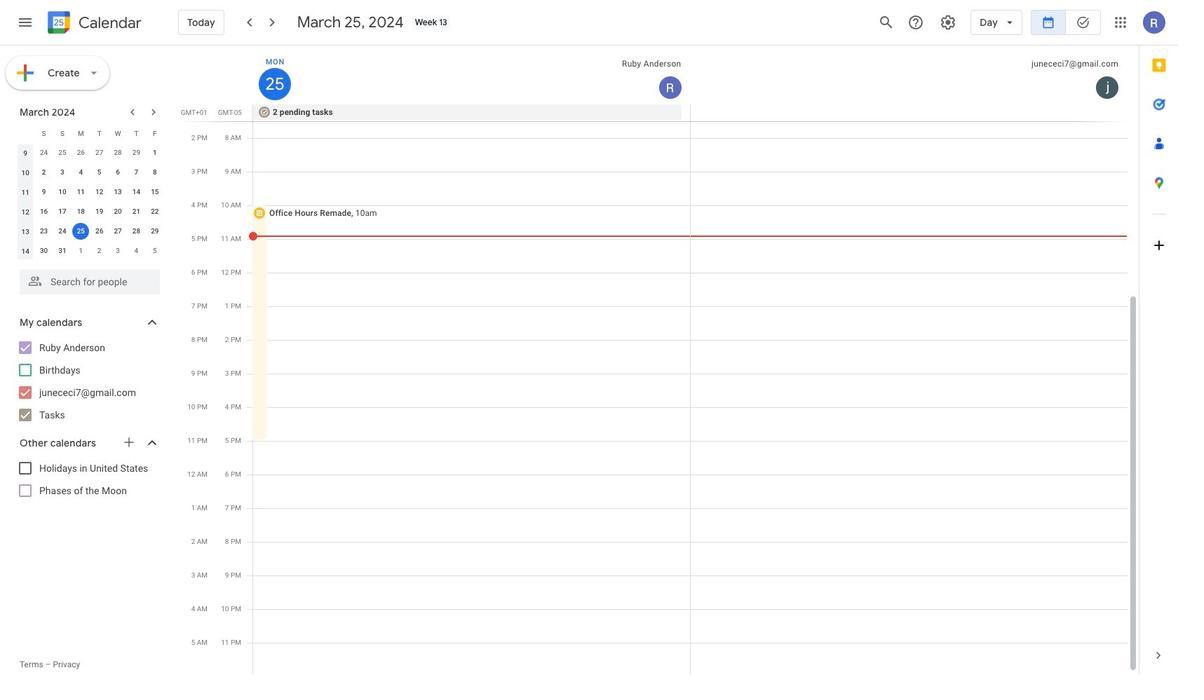 Task type: describe. For each thing, give the bounding box(es) containing it.
february 28 element
[[109, 144, 126, 161]]

7 element
[[128, 164, 145, 181]]

8 element
[[146, 164, 163, 181]]

20 element
[[109, 203, 126, 220]]

21 element
[[128, 203, 145, 220]]

april 4 element
[[128, 243, 145, 259]]

february 26 element
[[72, 144, 89, 161]]

4 element
[[72, 164, 89, 181]]

add other calendars image
[[122, 435, 136, 449]]

22 element
[[146, 203, 163, 220]]

24 element
[[54, 223, 71, 240]]

13 element
[[109, 184, 126, 201]]

row group inside the march 2024 "grid"
[[16, 143, 164, 261]]

april 3 element
[[109, 243, 126, 259]]

31 element
[[54, 243, 71, 259]]

23 element
[[35, 223, 52, 240]]

28 element
[[128, 223, 145, 240]]

1 element
[[146, 144, 163, 161]]

february 25 element
[[54, 144, 71, 161]]

march 2024 grid
[[13, 123, 164, 261]]

16 element
[[35, 203, 52, 220]]

monday, march 25, today element
[[259, 68, 291, 100]]

17 element
[[54, 203, 71, 220]]

12 element
[[91, 184, 108, 201]]

6 element
[[109, 164, 126, 181]]

main drawer image
[[17, 14, 34, 31]]

11 element
[[72, 184, 89, 201]]

february 24 element
[[35, 144, 52, 161]]

february 29 element
[[128, 144, 145, 161]]

april 2 element
[[91, 243, 108, 259]]

9 element
[[35, 184, 52, 201]]



Task type: locate. For each thing, give the bounding box(es) containing it.
row group
[[16, 143, 164, 261]]

heading inside calendar element
[[76, 14, 142, 31]]

None search field
[[0, 264, 174, 295]]

0 horizontal spatial column header
[[16, 123, 35, 143]]

tab list
[[1140, 46, 1178, 636]]

grid
[[180, 46, 1139, 675]]

14 element
[[128, 184, 145, 201]]

2 element
[[35, 164, 52, 181]]

Search for people text field
[[28, 269, 151, 295]]

april 5 element
[[146, 243, 163, 259]]

other calendars list
[[3, 457, 174, 502]]

25, today element
[[72, 223, 89, 240]]

3 element
[[54, 164, 71, 181]]

30 element
[[35, 243, 52, 259]]

april 1 element
[[72, 243, 89, 259]]

27 element
[[109, 223, 126, 240]]

settings menu image
[[940, 14, 957, 31]]

cell inside "row group"
[[72, 222, 90, 241]]

column header
[[253, 46, 690, 104], [16, 123, 35, 143]]

15 element
[[146, 184, 163, 201]]

10 element
[[54, 184, 71, 201]]

1 horizontal spatial column header
[[253, 46, 690, 104]]

cell
[[72, 222, 90, 241]]

29 element
[[146, 223, 163, 240]]

column header inside the march 2024 "grid"
[[16, 123, 35, 143]]

5 element
[[91, 164, 108, 181]]

heading
[[76, 14, 142, 31]]

18 element
[[72, 203, 89, 220]]

19 element
[[91, 203, 108, 220]]

26 element
[[91, 223, 108, 240]]

1 vertical spatial column header
[[16, 123, 35, 143]]

0 vertical spatial column header
[[253, 46, 690, 104]]

my calendars list
[[3, 337, 174, 426]]

february 27 element
[[91, 144, 108, 161]]

calendar element
[[45, 8, 142, 39]]

row
[[247, 104, 1139, 121], [16, 123, 164, 143], [16, 143, 164, 163], [16, 163, 164, 182], [16, 182, 164, 202], [16, 202, 164, 222], [16, 222, 164, 241], [16, 241, 164, 261]]



Task type: vqa. For each thing, say whether or not it's contained in the screenshot.
SEARCH BOX
yes



